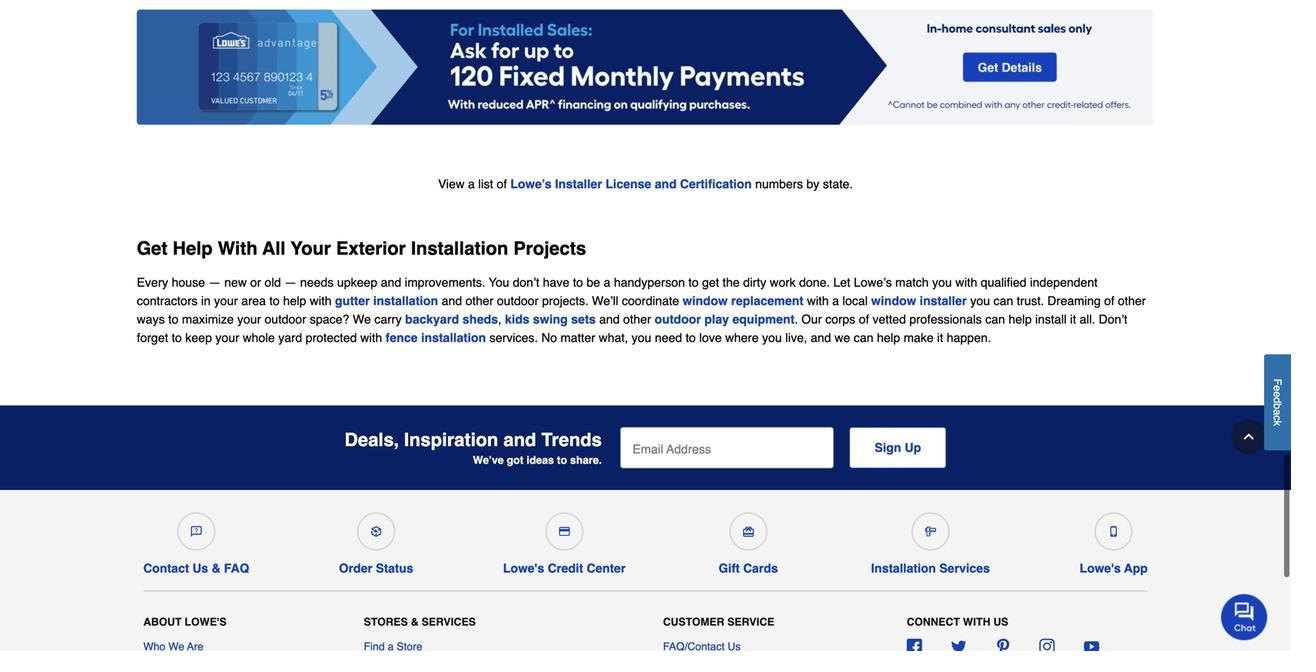 Task type: locate. For each thing, give the bounding box(es) containing it.
0 vertical spatial of
[[497, 177, 507, 191]]

installer
[[920, 294, 967, 308]]

sets
[[571, 312, 596, 326]]

you can trust. dreaming of other ways to maximize your outdoor space? we carry
[[137, 294, 1146, 326]]

to left get
[[689, 275, 699, 290]]

with
[[956, 275, 978, 290], [310, 294, 332, 308], [807, 294, 829, 308], [360, 331, 382, 345]]

make
[[904, 331, 934, 345]]

a right be
[[604, 275, 611, 290]]

up
[[905, 441, 921, 455]]

can down qualified
[[994, 294, 1014, 308]]

outdoor up fence installation services. no matter what, you need to love where you live, and we can help make it happen.
[[655, 312, 701, 326]]

installation down backyard sheds link
[[421, 331, 486, 345]]

1 vertical spatial help
[[1009, 312, 1032, 326]]

gift
[[719, 561, 740, 576]]

outdoor inside you can trust. dreaming of other ways to maximize your outdoor space? we carry
[[265, 312, 306, 326]]

lowe's app link
[[1080, 506, 1148, 576]]

of inside . our corps of vetted professionals can help install it all. don't forget to keep your whole yard protected with
[[859, 312, 869, 326]]

0 horizontal spatial of
[[497, 177, 507, 191]]

maximize
[[182, 312, 234, 326]]

a inside every house — new or old — needs upkeep and improvements. you don't have to be a handyperson to get the dirty work done. let lowe's match you with qualified independent contractors in your area to help with
[[604, 275, 611, 290]]

1 horizontal spatial —
[[285, 275, 297, 290]]

customer care image
[[191, 526, 202, 537]]

help down needs
[[283, 294, 306, 308]]

other up sheds
[[466, 294, 494, 308]]

order status link
[[339, 506, 414, 576]]

1 horizontal spatial lowe's
[[854, 275, 892, 290]]

connect
[[907, 616, 960, 628]]

we'll
[[592, 294, 619, 308]]

1 horizontal spatial it
[[1071, 312, 1077, 326]]

0 vertical spatial services
[[940, 561, 990, 576]]

0 horizontal spatial installation
[[411, 238, 509, 259]]

1 horizontal spatial of
[[859, 312, 869, 326]]

0 vertical spatial installation
[[411, 238, 509, 259]]

to left love
[[686, 331, 696, 345]]

sign up button
[[850, 427, 947, 469]]

of down local
[[859, 312, 869, 326]]

installer
[[555, 177, 602, 191]]

backyard sheds , kids swing sets and other outdoor play equipment
[[405, 312, 795, 326]]

to inside . our corps of vetted professionals can help install it all. don't forget to keep your whole yard protected with
[[172, 331, 182, 345]]

sheds
[[463, 312, 498, 326]]

lowe's
[[503, 561, 545, 576], [1080, 561, 1121, 576], [185, 616, 227, 628]]

0 horizontal spatial outdoor
[[265, 312, 306, 326]]

chevron up image
[[1242, 429, 1257, 444]]

0 vertical spatial it
[[1071, 312, 1077, 326]]

and inside 'deals, inspiration and trends we've got ideas to share.'
[[504, 430, 536, 451]]

be
[[587, 275, 600, 290]]

local
[[843, 294, 868, 308]]

stores & services
[[364, 616, 476, 628]]

backyard sheds link
[[405, 312, 498, 326]]

sign
[[875, 441, 902, 455]]

other down coordinate
[[623, 312, 651, 326]]

services right stores
[[422, 616, 476, 628]]

facebook image
[[907, 639, 923, 651]]

to left be
[[573, 275, 583, 290]]

matter
[[561, 331, 596, 345]]

ways
[[137, 312, 165, 326]]

lowe's inside every house — new or old — needs upkeep and improvements. you don't have to be a handyperson to get the dirty work done. let lowe's match you with qualified independent contractors in your area to help with
[[854, 275, 892, 290]]

us
[[193, 561, 208, 576]]

1 vertical spatial &
[[411, 616, 419, 628]]

happen.
[[947, 331, 992, 345]]

1 horizontal spatial services
[[940, 561, 990, 576]]

projects
[[514, 238, 586, 259]]

0 horizontal spatial —
[[209, 275, 221, 290]]

1 vertical spatial it
[[937, 331, 944, 345]]

lowe's left app
[[1080, 561, 1121, 576]]

it inside . our corps of vetted professionals can help install it all. don't forget to keep your whole yard protected with
[[1071, 312, 1077, 326]]

stores
[[364, 616, 408, 628]]

contact us & faq link
[[143, 506, 249, 576]]

installation services
[[871, 561, 990, 576]]

help down vetted
[[877, 331, 901, 345]]

you inside every house — new or old — needs upkeep and improvements. you don't have to be a handyperson to get the dirty work done. let lowe's match you with qualified independent contractors in your area to help with
[[933, 275, 952, 290]]

to down the old
[[269, 294, 280, 308]]

window down get
[[683, 294, 728, 308]]

k
[[1272, 421, 1284, 426]]

installation up improvements.
[[411, 238, 509, 259]]

1 horizontal spatial other
[[623, 312, 651, 326]]

ideas
[[527, 454, 554, 466]]

app
[[1125, 561, 1148, 576]]

pinterest image
[[996, 639, 1011, 651]]

protected
[[306, 331, 357, 345]]

0 vertical spatial can
[[994, 294, 1014, 308]]

a up corps
[[833, 294, 839, 308]]

credit
[[548, 561, 583, 576]]

1 vertical spatial installation
[[421, 331, 486, 345]]

deals,
[[345, 430, 399, 451]]

help inside . our corps of vetted professionals can help install it all. don't forget to keep your whole yard protected with
[[1009, 312, 1032, 326]]

— up in
[[209, 275, 221, 290]]

your down area
[[237, 312, 261, 326]]

2 horizontal spatial other
[[1118, 294, 1146, 308]]

all
[[262, 238, 286, 259]]

can inside . our corps of vetted professionals can help install it all. don't forget to keep your whole yard protected with
[[986, 312, 1006, 326]]

&
[[212, 561, 221, 576], [411, 616, 419, 628]]

your inside you can trust. dreaming of other ways to maximize your outdoor space? we carry
[[237, 312, 261, 326]]

installation services link
[[871, 506, 990, 576]]

2 vertical spatial can
[[854, 331, 874, 345]]

view a list of lowe's installer license and certification numbers by state.
[[438, 177, 853, 191]]

can inside you can trust. dreaming of other ways to maximize your outdoor space? we carry
[[994, 294, 1014, 308]]

installation up carry
[[373, 294, 438, 308]]

carry
[[375, 312, 402, 326]]

e up d
[[1272, 386, 1284, 392]]

0 horizontal spatial help
[[283, 294, 306, 308]]

outdoor up kids
[[497, 294, 539, 308]]

and up gutter installation link
[[381, 275, 401, 290]]

to right ideas
[[557, 454, 567, 466]]

your right in
[[214, 294, 238, 308]]

status
[[376, 561, 414, 576]]

e up b
[[1272, 392, 1284, 398]]

with down done.
[[807, 294, 829, 308]]

window up vetted
[[872, 294, 917, 308]]

0 horizontal spatial services
[[422, 616, 476, 628]]

service
[[728, 616, 775, 628]]

2 horizontal spatial lowe's
[[1080, 561, 1121, 576]]

lowe's right about
[[185, 616, 227, 628]]

it down professionals
[[937, 331, 944, 345]]

have
[[543, 275, 570, 290]]

about lowe's
[[143, 616, 227, 628]]

installation
[[373, 294, 438, 308], [421, 331, 486, 345]]

0 horizontal spatial lowe's
[[511, 177, 552, 191]]

a inside button
[[1272, 409, 1284, 415]]

let
[[834, 275, 851, 290]]

advertisement region
[[137, 10, 1155, 129]]

help down the trust.
[[1009, 312, 1032, 326]]

& right stores
[[411, 616, 419, 628]]

0 vertical spatial help
[[283, 294, 306, 308]]

chat invite button image
[[1222, 594, 1269, 640]]

to left keep
[[172, 331, 182, 345]]

0 vertical spatial installation
[[373, 294, 438, 308]]

2 horizontal spatial help
[[1009, 312, 1032, 326]]

you down qualified
[[971, 294, 991, 308]]

outdoor up yard
[[265, 312, 306, 326]]

— right the old
[[285, 275, 297, 290]]

and up got
[[504, 430, 536, 451]]

house
[[172, 275, 205, 290]]

2 horizontal spatial of
[[1105, 294, 1115, 308]]

play
[[705, 312, 729, 326]]

and
[[655, 177, 677, 191], [381, 275, 401, 290], [442, 294, 462, 308], [599, 312, 620, 326], [811, 331, 832, 345], [504, 430, 536, 451]]

can
[[994, 294, 1014, 308], [986, 312, 1006, 326], [854, 331, 874, 345]]

to inside you can trust. dreaming of other ways to maximize your outdoor space? we carry
[[168, 312, 179, 326]]

of right the list
[[497, 177, 507, 191]]

1 vertical spatial of
[[1105, 294, 1115, 308]]

1 horizontal spatial lowe's
[[503, 561, 545, 576]]

installation down "dimensions" image
[[871, 561, 936, 576]]

1 vertical spatial can
[[986, 312, 1006, 326]]

0 vertical spatial &
[[212, 561, 221, 576]]

sign up
[[875, 441, 921, 455]]

you down equipment
[[762, 331, 782, 345]]

other up the don't in the right of the page
[[1118, 294, 1146, 308]]

it
[[1071, 312, 1077, 326], [937, 331, 944, 345]]

credit card image
[[559, 526, 570, 537]]

of for view a list of lowe's installer license and certification numbers by state.
[[497, 177, 507, 191]]

and inside every house — new or old — needs upkeep and improvements. you don't have to be a handyperson to get the dirty work done. let lowe's match you with qualified independent contractors in your area to help with
[[381, 275, 401, 290]]

0 horizontal spatial &
[[212, 561, 221, 576]]

services up connect with us
[[940, 561, 990, 576]]

you inside you can trust. dreaming of other ways to maximize your outdoor space? we carry
[[971, 294, 991, 308]]

with down we
[[360, 331, 382, 345]]

1 vertical spatial installation
[[871, 561, 936, 576]]

fence installation services. no matter what, you need to love where you live, and we can help make it happen.
[[382, 331, 992, 345]]

match
[[896, 275, 929, 290]]

your inside every house — new or old — needs upkeep and improvements. you don't have to be a handyperson to get the dirty work done. let lowe's match you with qualified independent contractors in your area to help with
[[214, 294, 238, 308]]

help
[[283, 294, 306, 308], [1009, 312, 1032, 326], [877, 331, 901, 345]]

work
[[770, 275, 796, 290]]

1 vertical spatial your
[[237, 312, 261, 326]]

it left all.
[[1071, 312, 1077, 326]]

gutter installation link
[[335, 294, 438, 308]]

1 vertical spatial services
[[422, 616, 476, 628]]

a up k
[[1272, 409, 1284, 415]]

outdoor
[[497, 294, 539, 308], [265, 312, 306, 326], [655, 312, 701, 326]]

of up the don't in the right of the page
[[1105, 294, 1115, 308]]

1 window from the left
[[683, 294, 728, 308]]

window replacement link
[[683, 294, 804, 308]]

we
[[835, 331, 851, 345]]

2 vertical spatial help
[[877, 331, 901, 345]]

get help with all your exterior installation projects
[[137, 238, 586, 259]]

with inside . our corps of vetted professionals can help install it all. don't forget to keep your whole yard protected with
[[360, 331, 382, 345]]

installation for fence
[[421, 331, 486, 345]]

1 horizontal spatial window
[[872, 294, 917, 308]]

lowe's up local
[[854, 275, 892, 290]]

0 horizontal spatial window
[[683, 294, 728, 308]]

2 vertical spatial your
[[215, 331, 239, 345]]

equipment
[[733, 312, 795, 326]]

1 horizontal spatial outdoor
[[497, 294, 539, 308]]

& right us
[[212, 561, 221, 576]]

dimensions image
[[926, 526, 936, 537]]

2 vertical spatial of
[[859, 312, 869, 326]]

can up happen.
[[986, 312, 1006, 326]]

1 horizontal spatial installation
[[871, 561, 936, 576]]

lowe's right the list
[[511, 177, 552, 191]]

where
[[726, 331, 759, 345]]

your down maximize
[[215, 331, 239, 345]]

connect with us
[[907, 616, 1009, 628]]

1 vertical spatial lowe's
[[854, 275, 892, 290]]

2 horizontal spatial outdoor
[[655, 312, 701, 326]]

state.
[[823, 177, 853, 191]]

pickup image
[[371, 526, 382, 537]]

lowe's left credit
[[503, 561, 545, 576]]

new
[[224, 275, 247, 290]]

you up the "installer"
[[933, 275, 952, 290]]

0 vertical spatial your
[[214, 294, 238, 308]]

services inside 'link'
[[940, 561, 990, 576]]

0 horizontal spatial other
[[466, 294, 494, 308]]

gift cards link
[[716, 506, 782, 576]]

to down contractors
[[168, 312, 179, 326]]

the
[[723, 275, 740, 290]]

can right we on the bottom right of page
[[854, 331, 874, 345]]

with
[[218, 238, 258, 259]]



Task type: describe. For each thing, give the bounding box(es) containing it.
order status
[[339, 561, 414, 576]]

live,
[[786, 331, 808, 345]]

qualified
[[981, 275, 1027, 290]]

view
[[438, 177, 465, 191]]

trends
[[542, 430, 602, 451]]

don't
[[1099, 312, 1128, 326]]

of inside you can trust. dreaming of other ways to maximize your outdoor space? we carry
[[1105, 294, 1115, 308]]

twitter image
[[951, 639, 967, 651]]

2 e from the top
[[1272, 392, 1284, 398]]

contractors
[[137, 294, 198, 308]]

lowe's for lowe's credit center
[[503, 561, 545, 576]]

your inside . our corps of vetted professionals can help install it all. don't forget to keep your whole yard protected with
[[215, 331, 239, 345]]

and up what, on the left bottom of page
[[599, 312, 620, 326]]

contact
[[143, 561, 189, 576]]

installation for gutter
[[373, 294, 438, 308]]

projects.
[[542, 294, 589, 308]]

gift card image
[[743, 526, 754, 537]]

1 — from the left
[[209, 275, 221, 290]]

window installer link
[[868, 294, 967, 308]]

get
[[137, 238, 168, 259]]

customer
[[663, 616, 725, 628]]

f e e d b a c k
[[1272, 379, 1284, 426]]

trust.
[[1017, 294, 1045, 308]]

2 — from the left
[[285, 275, 297, 290]]

sign up form
[[621, 427, 947, 469]]

instagram image
[[1040, 639, 1055, 651]]

our
[[802, 312, 822, 326]]

done.
[[799, 275, 830, 290]]

lowe's installer license and certification link
[[511, 177, 752, 191]]

services.
[[490, 331, 538, 345]]

gift cards
[[719, 561, 778, 576]]

swing
[[533, 312, 568, 326]]

lowe's for lowe's app
[[1080, 561, 1121, 576]]

improvements.
[[405, 275, 486, 290]]

space?
[[310, 312, 349, 326]]

1 horizontal spatial &
[[411, 616, 419, 628]]

yard
[[278, 331, 302, 345]]

forget
[[137, 331, 168, 345]]

by
[[807, 177, 820, 191]]

license
[[606, 177, 652, 191]]

don't
[[513, 275, 540, 290]]

deals, inspiration and trends we've got ideas to share.
[[345, 430, 602, 466]]

every
[[137, 275, 168, 290]]

b
[[1272, 403, 1284, 409]]

f e e d b a c k button
[[1265, 355, 1292, 451]]

no
[[542, 331, 557, 345]]

love
[[700, 331, 722, 345]]

we
[[353, 312, 371, 326]]

lowe's credit center link
[[503, 506, 626, 576]]

1 e from the top
[[1272, 386, 1284, 392]]

lowe's app
[[1080, 561, 1148, 576]]

us
[[994, 616, 1009, 628]]

kids
[[505, 312, 530, 326]]

you left need
[[632, 331, 652, 345]]

gutter installation and other outdoor projects. we'll coordinate window replacement with a local window installer
[[335, 294, 967, 308]]

mobile image
[[1109, 526, 1120, 537]]

c
[[1272, 415, 1284, 421]]

Email Address email field
[[621, 427, 834, 469]]

coordinate
[[622, 294, 679, 308]]

fence installation link
[[382, 331, 486, 345]]

0 vertical spatial lowe's
[[511, 177, 552, 191]]

all.
[[1080, 312, 1096, 326]]

kids swing sets link
[[505, 312, 596, 326]]

install
[[1036, 312, 1067, 326]]

dirty
[[743, 275, 767, 290]]

and down our
[[811, 331, 832, 345]]

installation inside 'link'
[[871, 561, 936, 576]]

faq
[[224, 561, 249, 576]]

of for . our corps of vetted professionals can help install it all. don't forget to keep your whole yard protected with
[[859, 312, 869, 326]]

0 horizontal spatial lowe's
[[185, 616, 227, 628]]

to inside 'deals, inspiration and trends we've got ideas to share.'
[[557, 454, 567, 466]]

list
[[478, 177, 493, 191]]

handyperson
[[614, 275, 685, 290]]

and right license
[[655, 177, 677, 191]]

got
[[507, 454, 524, 466]]

you
[[489, 275, 510, 290]]

with down needs
[[310, 294, 332, 308]]

replacement
[[731, 294, 804, 308]]

contact us & faq
[[143, 561, 249, 576]]

share.
[[570, 454, 602, 466]]

youtube image
[[1084, 639, 1100, 651]]

about
[[143, 616, 182, 628]]

a left the list
[[468, 177, 475, 191]]

independent
[[1030, 275, 1098, 290]]

help inside every house — new or old — needs upkeep and improvements. you don't have to be a handyperson to get the dirty work done. let lowe's match you with qualified independent contractors in your area to help with
[[283, 294, 306, 308]]

2 window from the left
[[872, 294, 917, 308]]

what,
[[599, 331, 628, 345]]

area
[[241, 294, 266, 308]]

certification
[[680, 177, 752, 191]]

we've
[[473, 454, 504, 466]]

in
[[201, 294, 211, 308]]

other inside you can trust. dreaming of other ways to maximize your outdoor space? we carry
[[1118, 294, 1146, 308]]

and up backyard sheds link
[[442, 294, 462, 308]]

inspiration
[[404, 430, 499, 451]]

upkeep
[[337, 275, 378, 290]]

get
[[702, 275, 719, 290]]

order
[[339, 561, 373, 576]]

gutter
[[335, 294, 370, 308]]

,
[[498, 312, 502, 326]]

scroll to top element
[[1232, 419, 1267, 454]]

0 horizontal spatial it
[[937, 331, 944, 345]]

with up the "installer"
[[956, 275, 978, 290]]

1 horizontal spatial help
[[877, 331, 901, 345]]

backyard
[[405, 312, 459, 326]]

your
[[291, 238, 331, 259]]

d
[[1272, 397, 1284, 403]]

corps
[[826, 312, 856, 326]]

or
[[250, 275, 261, 290]]

center
[[587, 561, 626, 576]]

with
[[963, 616, 991, 628]]

every house — new or old — needs upkeep and improvements. you don't have to be a handyperson to get the dirty work done. let lowe's match you with qualified independent contractors in your area to help with
[[137, 275, 1098, 308]]



Task type: vqa. For each thing, say whether or not it's contained in the screenshot.
Headquartered
no



